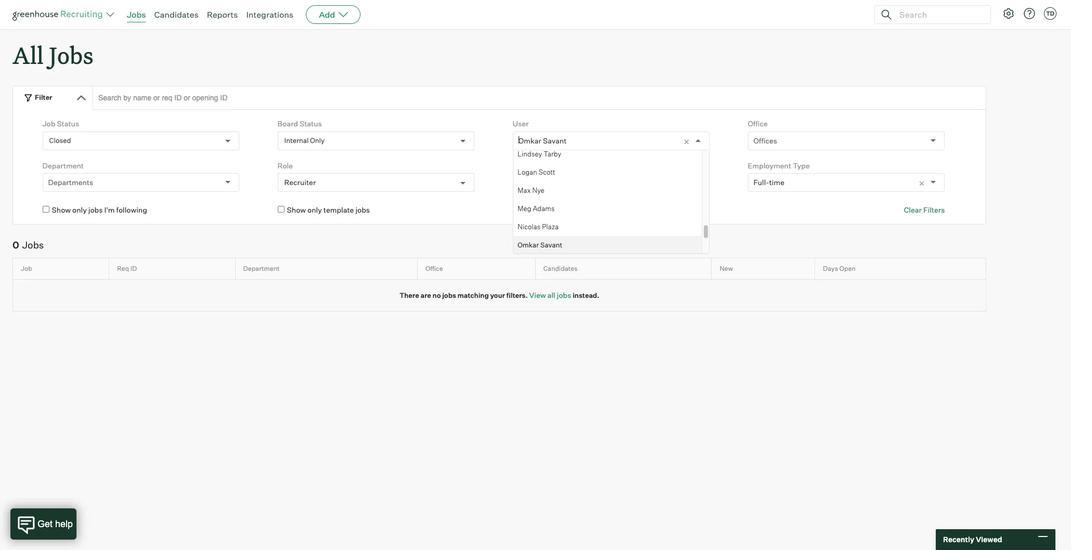 Task type: vqa. For each thing, say whether or not it's contained in the screenshot.
All Jobs's Jobs
yes



Task type: locate. For each thing, give the bounding box(es) containing it.
lindsey tarby
[[517, 150, 561, 158]]

recently
[[943, 535, 974, 544]]

add
[[319, 9, 335, 20]]

there
[[399, 291, 419, 299]]

2 show from the left
[[287, 206, 306, 214]]

1 only from the left
[[72, 206, 87, 214]]

1 horizontal spatial job
[[42, 119, 55, 128]]

0 horizontal spatial show
[[52, 206, 71, 214]]

row group
[[513, 0, 702, 345]]

office up offices
[[748, 119, 768, 128]]

full-time option
[[754, 178, 784, 187]]

1 horizontal spatial clear value element
[[918, 174, 931, 192]]

omkar up lindsey
[[518, 136, 541, 145]]

1 vertical spatial clear value image
[[918, 180, 926, 187]]

job up closed
[[42, 119, 55, 128]]

0 vertical spatial job
[[42, 119, 55, 128]]

1 vertical spatial jobs
[[49, 40, 93, 70]]

clear value image for full-time
[[918, 180, 926, 187]]

only
[[72, 206, 87, 214], [307, 206, 322, 214]]

1 horizontal spatial status
[[300, 119, 322, 128]]

user
[[513, 119, 529, 128]]

internal only
[[284, 136, 325, 145]]

filters
[[923, 206, 945, 214]]

clear value image
[[683, 138, 691, 145], [918, 180, 926, 187]]

job
[[42, 119, 55, 128], [21, 265, 32, 273]]

show for show only template jobs
[[287, 206, 306, 214]]

show
[[52, 206, 71, 214], [287, 206, 306, 214]]

open
[[840, 265, 856, 273]]

field
[[541, 161, 558, 170]]

no
[[433, 291, 441, 299]]

closed
[[49, 136, 71, 145]]

only left template
[[307, 206, 322, 214]]

jobs link
[[127, 9, 146, 20]]

jobs inside there are no jobs matching your filters. view all jobs instead.
[[442, 291, 456, 299]]

clear value element for full-time
[[918, 174, 931, 192]]

1 vertical spatial omkar
[[517, 241, 539, 249]]

only down the departments
[[72, 206, 87, 214]]

1 vertical spatial clear value element
[[918, 174, 931, 192]]

candidates
[[154, 9, 199, 20], [543, 265, 578, 273]]

1 show from the left
[[52, 206, 71, 214]]

add button
[[306, 5, 361, 24]]

1 status from the left
[[57, 119, 79, 128]]

board
[[278, 119, 298, 128]]

td
[[1046, 10, 1055, 17]]

Show only template jobs checkbox
[[278, 206, 284, 213]]

adams
[[533, 204, 554, 212]]

board status
[[278, 119, 322, 128]]

clear value element
[[683, 132, 696, 150], [918, 174, 931, 192]]

omkar savant
[[518, 136, 567, 145], [517, 241, 562, 249]]

job status
[[42, 119, 79, 128]]

all
[[12, 40, 44, 70]]

employment
[[748, 161, 791, 170]]

jobs right no
[[442, 291, 456, 299]]

2 status from the left
[[300, 119, 322, 128]]

savant down the plaza
[[540, 241, 562, 249]]

department
[[42, 161, 84, 170], [243, 265, 280, 273]]

savant up tarby
[[543, 136, 567, 145]]

1 horizontal spatial clear value image
[[918, 180, 926, 187]]

1 horizontal spatial jobs
[[49, 40, 93, 70]]

logan scott
[[517, 168, 555, 176]]

job down the 0 jobs
[[21, 265, 32, 273]]

jobs left candidates link
[[127, 9, 146, 20]]

days open
[[823, 265, 856, 273]]

jobs
[[127, 9, 146, 20], [49, 40, 93, 70], [22, 239, 44, 251]]

0 horizontal spatial jobs
[[22, 239, 44, 251]]

jobs down greenhouse recruiting 'image'
[[49, 40, 93, 70]]

clear filters
[[904, 206, 945, 214]]

0 jobs
[[12, 239, 44, 251]]

0 horizontal spatial only
[[72, 206, 87, 214]]

omkar down nicolas
[[517, 241, 539, 249]]

1 vertical spatial department
[[243, 265, 280, 273]]

1 vertical spatial candidates
[[543, 265, 578, 273]]

2 only from the left
[[307, 206, 322, 214]]

0 horizontal spatial candidates
[[154, 9, 199, 20]]

Search text field
[[897, 7, 981, 22]]

0
[[12, 239, 19, 251]]

job for job
[[21, 265, 32, 273]]

office
[[748, 119, 768, 128], [426, 265, 443, 273]]

departments
[[48, 178, 93, 187]]

1 horizontal spatial show
[[287, 206, 306, 214]]

0 vertical spatial clear value element
[[683, 132, 696, 150]]

jobs right the 0
[[22, 239, 44, 251]]

0 horizontal spatial clear value element
[[683, 132, 696, 150]]

status up closed
[[57, 119, 79, 128]]

filter
[[35, 93, 52, 102]]

your
[[490, 291, 505, 299]]

role
[[278, 161, 293, 170]]

tarby
[[543, 150, 561, 158]]

id
[[130, 265, 137, 273]]

None field
[[518, 132, 521, 150]]

jobs right the all at the bottom
[[557, 291, 571, 299]]

1 vertical spatial savant
[[540, 241, 562, 249]]

meg adams
[[517, 204, 554, 212]]

savant
[[543, 136, 567, 145], [540, 241, 562, 249]]

type
[[793, 161, 810, 170]]

are
[[421, 291, 431, 299]]

configure image
[[1002, 7, 1015, 20]]

candidates right 'jobs' link
[[154, 9, 199, 20]]

1 horizontal spatial department
[[243, 265, 280, 273]]

0 horizontal spatial clear value image
[[683, 138, 691, 145]]

clear
[[904, 206, 922, 214]]

0 vertical spatial clear value image
[[683, 138, 691, 145]]

omkar savant up the lindsey tarby
[[518, 136, 567, 145]]

0 horizontal spatial job
[[21, 265, 32, 273]]

0 vertical spatial candidates
[[154, 9, 199, 20]]

show only jobs i'm following
[[52, 206, 147, 214]]

2 horizontal spatial jobs
[[127, 9, 146, 20]]

0 horizontal spatial office
[[426, 265, 443, 273]]

0 vertical spatial savant
[[543, 136, 567, 145]]

status up internal only
[[300, 119, 322, 128]]

omkar savant down nicolas plaza
[[517, 241, 562, 249]]

status
[[57, 119, 79, 128], [300, 119, 322, 128]]

candidates up the all at the bottom
[[543, 265, 578, 273]]

0 horizontal spatial department
[[42, 161, 84, 170]]

i'm
[[104, 206, 115, 214]]

1 horizontal spatial office
[[748, 119, 768, 128]]

office up no
[[426, 265, 443, 273]]

jobs
[[88, 206, 103, 214], [356, 206, 370, 214], [557, 291, 571, 299], [442, 291, 456, 299]]

1 horizontal spatial only
[[307, 206, 322, 214]]

job for job status
[[42, 119, 55, 128]]

integrations
[[246, 9, 293, 20]]

1 vertical spatial omkar savant
[[517, 241, 562, 249]]

custom field
[[513, 161, 558, 170]]

omkar
[[518, 136, 541, 145], [517, 241, 539, 249]]

nicolas
[[517, 222, 540, 231]]

internal
[[284, 136, 309, 145]]

full-time
[[754, 178, 784, 187]]

clear value image for omkar savant
[[683, 138, 691, 145]]

all
[[547, 291, 555, 299]]

row group containing lindsey tarby
[[513, 0, 702, 345]]

show right show only jobs i'm following option
[[52, 206, 71, 214]]

status for board status
[[300, 119, 322, 128]]

only
[[310, 136, 325, 145]]

max nye
[[517, 186, 544, 194]]

omkar savant option
[[518, 136, 567, 145]]

jobs for all jobs
[[49, 40, 93, 70]]

1 vertical spatial office
[[426, 265, 443, 273]]

0 vertical spatial jobs
[[127, 9, 146, 20]]

0 horizontal spatial status
[[57, 119, 79, 128]]

0 vertical spatial department
[[42, 161, 84, 170]]

nye
[[532, 186, 544, 194]]

2 vertical spatial jobs
[[22, 239, 44, 251]]

1 vertical spatial job
[[21, 265, 32, 273]]

show right show only template jobs option
[[287, 206, 306, 214]]



Task type: describe. For each thing, give the bounding box(es) containing it.
clear filters link
[[904, 205, 945, 215]]

candidates link
[[154, 9, 199, 20]]

view all jobs link
[[529, 291, 571, 299]]

view
[[529, 291, 546, 299]]

status for job status
[[57, 119, 79, 128]]

logan
[[517, 168, 537, 176]]

greenhouse recruiting image
[[12, 8, 106, 21]]

req
[[117, 265, 129, 273]]

show for show only jobs i'm following
[[52, 206, 71, 214]]

jobs right template
[[356, 206, 370, 214]]

scott
[[538, 168, 555, 176]]

plaza
[[542, 222, 559, 231]]

meg
[[517, 204, 531, 212]]

filters.
[[506, 291, 528, 299]]

only for template
[[307, 206, 322, 214]]

lindsey
[[517, 150, 542, 158]]

jobs left i'm on the left top
[[88, 206, 103, 214]]

0 vertical spatial office
[[748, 119, 768, 128]]

template
[[323, 206, 354, 214]]

employment type
[[748, 161, 810, 170]]

reports link
[[207, 9, 238, 20]]

reports
[[207, 9, 238, 20]]

matching
[[458, 291, 489, 299]]

time
[[769, 178, 784, 187]]

instead.
[[573, 291, 599, 299]]

integrations link
[[246, 9, 293, 20]]

1 horizontal spatial candidates
[[543, 265, 578, 273]]

clear value element for omkar savant
[[683, 132, 696, 150]]

viewed
[[976, 535, 1002, 544]]

req id
[[117, 265, 137, 273]]

Search by name or req ID or opening ID text field
[[93, 86, 986, 110]]

recently viewed
[[943, 535, 1002, 544]]

td button
[[1042, 5, 1059, 22]]

only for jobs
[[72, 206, 87, 214]]

jobs for 0 jobs
[[22, 239, 44, 251]]

there are no jobs matching your filters. view all jobs instead.
[[399, 291, 599, 299]]

new
[[720, 265, 733, 273]]

offices
[[754, 136, 777, 145]]

td button
[[1044, 7, 1057, 20]]

days
[[823, 265, 838, 273]]

all jobs
[[12, 40, 93, 70]]

0 vertical spatial omkar
[[518, 136, 541, 145]]

max
[[517, 186, 531, 194]]

Show only jobs I'm following checkbox
[[42, 206, 49, 213]]

custom
[[513, 161, 539, 170]]

full-
[[754, 178, 769, 187]]

nicolas plaza
[[517, 222, 559, 231]]

following
[[116, 206, 147, 214]]

show only template jobs
[[287, 206, 370, 214]]

recruiter
[[284, 178, 316, 187]]

0 vertical spatial omkar savant
[[518, 136, 567, 145]]



